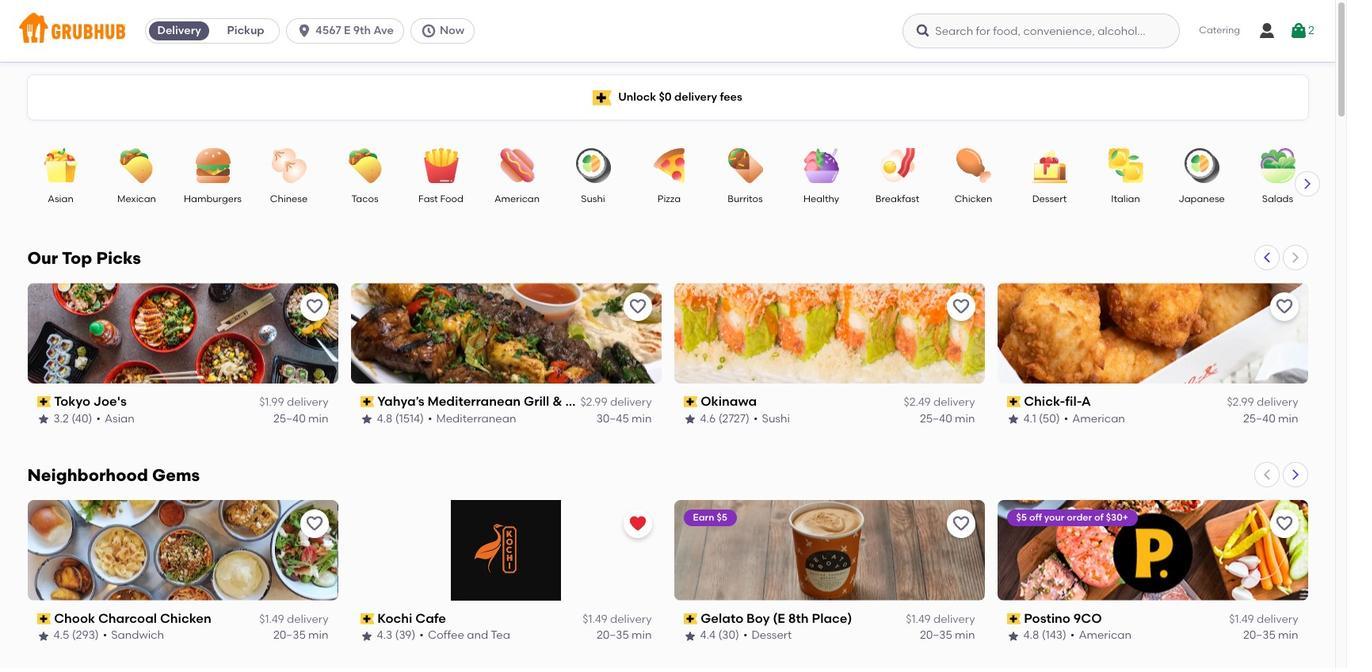 Task type: describe. For each thing, give the bounding box(es) containing it.
food
[[440, 193, 464, 204]]

25–40 for fil-
[[1244, 412, 1276, 425]]

(2727)
[[719, 412, 750, 425]]

• for chook charcoal chicken
[[103, 629, 107, 642]]

• american for neighborhood gems
[[1071, 629, 1132, 642]]

fil-
[[1065, 394, 1082, 409]]

save this restaurant image for tokyo joe's
[[305, 297, 324, 316]]

proceed
[[1155, 400, 1201, 414]]

$0
[[659, 90, 672, 104]]

chook charcoal chicken
[[54, 611, 211, 626]]

hamburgers image
[[185, 148, 241, 183]]

svg image inside 4567 e 9th ave button
[[297, 23, 312, 39]]

postino 9co logo image
[[997, 500, 1308, 601]]

chook charcoal chicken logo image
[[27, 500, 338, 601]]

20–35 for chook charcoal chicken
[[273, 629, 306, 642]]

30–45 min
[[597, 412, 652, 425]]

save this restaurant button for okinawa
[[947, 292, 975, 321]]

okinawa
[[701, 394, 757, 409]]

$1.49 for gelato boy (e 8th place)
[[906, 613, 931, 626]]

caret left icon image for neighborhood gems
[[1261, 468, 1273, 481]]

4.4
[[700, 629, 716, 642]]

save this restaurant image for chook charcoal chicken
[[305, 514, 324, 533]]

9th
[[353, 24, 371, 37]]

$1.99 delivery
[[259, 396, 329, 409]]

subscription pass image for yahya's mediterranean grill & pastries
[[360, 397, 374, 408]]

1 vertical spatial sushi
[[762, 412, 790, 425]]

0 vertical spatial caret right icon image
[[1301, 178, 1314, 190]]

japanese
[[1179, 193, 1225, 204]]

min for yahya's mediterranean grill & pastries
[[632, 412, 652, 425]]

svg image
[[421, 23, 437, 39]]

$1.49 for kochi cafe
[[583, 613, 608, 626]]

star icon image for okinawa
[[684, 413, 696, 425]]

unlock
[[618, 90, 656, 104]]

ave
[[374, 24, 394, 37]]

pickup button
[[212, 18, 279, 44]]

min for postino 9co
[[1279, 629, 1299, 642]]

burritos image
[[718, 148, 773, 183]]

4.3
[[377, 629, 392, 642]]

order
[[1067, 512, 1092, 523]]

yahya's mediterranean grill & pastries logo image
[[351, 283, 661, 384]]

&
[[553, 394, 562, 409]]

sushi image
[[566, 148, 621, 183]]

subscription pass image for kochi cafe
[[360, 614, 374, 625]]

min for gelato boy (e 8th place)
[[955, 629, 975, 642]]

place)
[[812, 611, 852, 626]]

star icon image for kochi cafe
[[360, 630, 373, 642]]

delivery for chook charcoal chicken
[[287, 613, 329, 626]]

save this restaurant image for chick-fil-a
[[1275, 297, 1294, 316]]

earn
[[693, 512, 715, 523]]

$5 off your order of $30+
[[1016, 512, 1129, 523]]

• sushi
[[754, 412, 790, 425]]

• american for our top picks
[[1064, 412, 1125, 425]]

4567 e 9th ave button
[[286, 18, 410, 44]]

0 vertical spatial asian
[[48, 193, 73, 204]]

min for tokyo joe's
[[308, 412, 329, 425]]

1 horizontal spatial chicken
[[955, 193, 993, 204]]

unlock $0 delivery fees
[[618, 90, 743, 104]]

(143)
[[1042, 629, 1067, 642]]

breakfast
[[876, 193, 920, 204]]

pickup
[[227, 24, 264, 37]]

save this restaurant button for chick-fil-a
[[1270, 292, 1299, 321]]

subscription pass image for postino 9co
[[1007, 614, 1021, 625]]

mexican
[[117, 193, 156, 204]]

postino 9co
[[1024, 611, 1102, 626]]

3.2
[[53, 412, 69, 425]]

fast food
[[419, 193, 464, 204]]

joe's
[[93, 394, 127, 409]]

delivery for kochi cafe
[[610, 613, 652, 626]]

kochi
[[377, 611, 412, 626]]

4.5
[[53, 629, 69, 642]]

tacos image
[[337, 148, 393, 183]]

4.4 (30)
[[700, 629, 739, 642]]

20–35 for gelato boy (e 8th place)
[[920, 629, 952, 642]]

1 $5 from the left
[[717, 512, 728, 523]]

save this restaurant button for chook charcoal chicken
[[300, 510, 329, 538]]

yahya's mediterranean grill & pastries
[[377, 394, 616, 409]]

tacos
[[351, 193, 379, 204]]

• asian
[[96, 412, 135, 425]]

saved restaurant button
[[623, 510, 652, 538]]

$2.49
[[904, 396, 931, 409]]

0 horizontal spatial chicken
[[160, 611, 211, 626]]

proceed to checkout button
[[1106, 393, 1319, 422]]

save this restaurant button for tokyo joe's
[[300, 292, 329, 321]]

0 horizontal spatial sushi
[[581, 193, 605, 204]]

• for okinawa
[[754, 412, 758, 425]]

25–40 min for fil-
[[1244, 412, 1299, 425]]

subscription pass image for tokyo joe's
[[37, 397, 51, 408]]

a
[[1082, 394, 1091, 409]]

catering
[[1199, 25, 1240, 36]]

hamburgers
[[184, 193, 242, 204]]

min for chick-fil-a
[[1279, 412, 1299, 425]]

chinese
[[270, 193, 308, 204]]

picks
[[96, 248, 141, 268]]

italian
[[1111, 193, 1140, 204]]

4.6 (2727)
[[700, 412, 750, 425]]

(50)
[[1039, 412, 1060, 425]]

fast food image
[[413, 148, 469, 183]]

20–35 min for postino 9co
[[1244, 629, 1299, 642]]

• for chick-fil-a
[[1064, 412, 1069, 425]]

delivery for postino 9co
[[1257, 613, 1299, 626]]

20–35 min for chook charcoal chicken
[[273, 629, 329, 642]]

• for yahya's mediterranean grill & pastries
[[428, 412, 432, 425]]

neighborhood gems
[[27, 465, 200, 485]]

(40)
[[72, 412, 92, 425]]

delivery for tokyo joe's
[[287, 396, 329, 409]]

fees
[[720, 90, 743, 104]]

2 25–40 min from the left
[[920, 412, 975, 425]]

$1.49 delivery for chook charcoal chicken
[[259, 613, 329, 626]]

save this restaurant image for yahya's mediterranean grill & pastries
[[628, 297, 647, 316]]

italian image
[[1098, 148, 1154, 183]]

delivery for yahya's mediterranean grill & pastries
[[610, 396, 652, 409]]

chick-fil-a logo image
[[997, 283, 1308, 384]]

$1.49 delivery for kochi cafe
[[583, 613, 652, 626]]

8th
[[788, 611, 809, 626]]

delivery button
[[146, 18, 212, 44]]

25–40 for joe's
[[273, 412, 306, 425]]

$1.99
[[259, 396, 284, 409]]

chicken image
[[946, 148, 1001, 183]]

min for okinawa
[[955, 412, 975, 425]]

our top picks
[[27, 248, 141, 268]]

star icon image for yahya's mediterranean grill & pastries
[[360, 413, 373, 425]]

subscription pass image for chick-fil-a
[[1007, 397, 1021, 408]]

salads image
[[1250, 148, 1306, 183]]

japanese image
[[1174, 148, 1230, 183]]

4.6
[[700, 412, 716, 425]]

saved restaurant image
[[628, 514, 647, 533]]

$1.49 for chook charcoal chicken
[[259, 613, 284, 626]]

fast
[[419, 193, 438, 204]]

pastries
[[565, 394, 616, 409]]

earn $5
[[693, 512, 728, 523]]

$30+
[[1106, 512, 1129, 523]]

(39)
[[395, 629, 416, 642]]



Task type: locate. For each thing, give the bounding box(es) containing it.
star icon image
[[37, 413, 50, 425], [360, 413, 373, 425], [684, 413, 696, 425], [1007, 413, 1020, 425], [37, 630, 50, 642], [360, 630, 373, 642], [684, 630, 696, 642], [1007, 630, 1020, 642]]

1 horizontal spatial subscription pass image
[[1007, 397, 1021, 408]]

grubhub plus flag logo image
[[593, 90, 612, 105]]

gems
[[152, 465, 200, 485]]

1 25–40 from the left
[[273, 412, 306, 425]]

main navigation navigation
[[0, 0, 1335, 62]]

star icon image for tokyo joe's
[[37, 413, 50, 425]]

1 vertical spatial save this restaurant image
[[305, 514, 324, 533]]

1 vertical spatial chicken
[[160, 611, 211, 626]]

subscription pass image for chook charcoal chicken
[[37, 614, 51, 625]]

4.8 (1514)
[[377, 412, 424, 425]]

star icon image left 4.6 at the bottom of page
[[684, 413, 696, 425]]

caret left icon image
[[1261, 251, 1273, 264], [1261, 468, 1273, 481]]

american down 9co at bottom
[[1079, 629, 1132, 642]]

e
[[344, 24, 351, 37]]

american for neighborhood gems
[[1079, 629, 1132, 642]]

$1.49 delivery for postino 9co
[[1230, 613, 1299, 626]]

american image
[[489, 148, 545, 183]]

3 $1.49 delivery from the left
[[906, 613, 975, 626]]

charcoal
[[98, 611, 157, 626]]

$2.99
[[581, 396, 608, 409], [1227, 396, 1254, 409]]

• for postino 9co
[[1071, 629, 1075, 642]]

0 horizontal spatial $2.99
[[581, 396, 608, 409]]

4.8 for yahya's mediterranean grill & pastries
[[377, 412, 393, 425]]

4567 e 9th ave
[[316, 24, 394, 37]]

0 horizontal spatial dessert
[[752, 629, 792, 642]]

$5 right 'earn'
[[717, 512, 728, 523]]

svg image
[[1258, 21, 1277, 40], [1290, 21, 1309, 40], [297, 23, 312, 39], [916, 23, 932, 39]]

$2.99 delivery for yahya's mediterranean grill & pastries
[[581, 396, 652, 409]]

2 20–35 from the left
[[597, 629, 629, 642]]

yahya's
[[377, 394, 424, 409]]

4 20–35 min from the left
[[1244, 629, 1299, 642]]

gelato
[[701, 611, 744, 626]]

1 horizontal spatial 4.8
[[1024, 629, 1039, 642]]

star icon image left 4.8 (1514)
[[360, 413, 373, 425]]

2 $2.99 delivery from the left
[[1227, 396, 1299, 409]]

mexican image
[[109, 148, 164, 183]]

healthy image
[[794, 148, 849, 183]]

1 vertical spatial caret right icon image
[[1289, 251, 1302, 264]]

$1.49
[[259, 613, 284, 626], [583, 613, 608, 626], [906, 613, 931, 626], [1230, 613, 1254, 626]]

chook
[[54, 611, 95, 626]]

star icon image left 4.3
[[360, 630, 373, 642]]

chicken
[[955, 193, 993, 204], [160, 611, 211, 626]]

0 vertical spatial sushi
[[581, 193, 605, 204]]

0 vertical spatial mediterranean
[[428, 394, 521, 409]]

asian down asian image
[[48, 193, 73, 204]]

• american down a on the right bottom of page
[[1064, 412, 1125, 425]]

healthy
[[804, 193, 839, 204]]

0 vertical spatial american
[[495, 193, 540, 204]]

0 horizontal spatial 4.8
[[377, 412, 393, 425]]

• sandwich
[[103, 629, 164, 642]]

• dessert
[[743, 629, 792, 642]]

chicken down chicken image
[[955, 193, 993, 204]]

american for our top picks
[[1073, 412, 1125, 425]]

3 25–40 min from the left
[[1244, 412, 1299, 425]]

subscription pass image
[[37, 397, 51, 408], [684, 397, 698, 408], [37, 614, 51, 625], [360, 614, 374, 625], [684, 614, 698, 625], [1007, 614, 1021, 625]]

star icon image left 4.5
[[37, 630, 50, 642]]

9co
[[1074, 611, 1102, 626]]

gelato boy (e 8th place)
[[701, 611, 852, 626]]

20–35 min for kochi cafe
[[597, 629, 652, 642]]

0 horizontal spatial subscription pass image
[[360, 397, 374, 408]]

caret right icon image
[[1301, 178, 1314, 190], [1289, 251, 1302, 264], [1289, 468, 1302, 481]]

save this restaurant button for yahya's mediterranean grill & pastries
[[623, 292, 652, 321]]

star icon image for chick-fil-a
[[1007, 413, 1020, 425]]

1 $2.99 from the left
[[581, 396, 608, 409]]

1 vertical spatial asian
[[105, 412, 135, 425]]

3 25–40 from the left
[[1244, 412, 1276, 425]]

dessert down gelato boy (e 8th place)
[[752, 629, 792, 642]]

subscription pass image left the chook
[[37, 614, 51, 625]]

$2.99 delivery right to
[[1227, 396, 1299, 409]]

tokyo joe's logo image
[[27, 283, 338, 384]]

delivery for gelato boy (e 8th place)
[[934, 613, 975, 626]]

2 horizontal spatial 25–40
[[1244, 412, 1276, 425]]

caret left icon image down salads
[[1261, 251, 1273, 264]]

25–40 down $2.49 delivery
[[920, 412, 952, 425]]

checkout
[[1217, 400, 1270, 414]]

1 horizontal spatial $5
[[1016, 512, 1027, 523]]

Search for food, convenience, alcohol... search field
[[903, 13, 1180, 48]]

chick-fil-a
[[1024, 394, 1091, 409]]

star icon image left 4.4
[[684, 630, 696, 642]]

2 vertical spatial caret right icon image
[[1289, 468, 1302, 481]]

2 $1.49 from the left
[[583, 613, 608, 626]]

4.8 down yahya's
[[377, 412, 393, 425]]

20–35 min for gelato boy (e 8th place)
[[920, 629, 975, 642]]

$2.99 delivery up 30–45 at the bottom left of page
[[581, 396, 652, 409]]

$2.99 for yahya's mediterranean grill & pastries
[[581, 396, 608, 409]]

sandwich
[[111, 629, 164, 642]]

star icon image left 4.8 (143)
[[1007, 630, 1020, 642]]

star icon image for chook charcoal chicken
[[37, 630, 50, 642]]

star icon image left 3.2
[[37, 413, 50, 425]]

4.8 for postino 9co
[[1024, 629, 1039, 642]]

american down a on the right bottom of page
[[1073, 412, 1125, 425]]

• right (1514)
[[428, 412, 432, 425]]

subscription pass image left kochi
[[360, 614, 374, 625]]

4.8 left (143)
[[1024, 629, 1039, 642]]

star icon image left 4.1 at the bottom right
[[1007, 413, 1020, 425]]

sushi down sushi image
[[581, 193, 605, 204]]

• right (143)
[[1071, 629, 1075, 642]]

1 vertical spatial dessert
[[752, 629, 792, 642]]

gelato boy (e 8th place) logo image
[[674, 500, 985, 601]]

save this restaurant image
[[305, 297, 324, 316], [628, 297, 647, 316], [1275, 297, 1294, 316], [951, 514, 971, 533], [1275, 514, 1294, 533]]

20–35 for kochi cafe
[[597, 629, 629, 642]]

0 horizontal spatial $5
[[717, 512, 728, 523]]

burritos
[[728, 193, 763, 204]]

subscription pass image for gelato boy (e 8th place)
[[684, 614, 698, 625]]

4 $1.49 from the left
[[1230, 613, 1254, 626]]

1 subscription pass image from the left
[[360, 397, 374, 408]]

0 vertical spatial caret left icon image
[[1261, 251, 1273, 264]]

min
[[308, 412, 329, 425], [632, 412, 652, 425], [955, 412, 975, 425], [1279, 412, 1299, 425], [308, 629, 329, 642], [632, 629, 652, 642], [955, 629, 975, 642], [1279, 629, 1299, 642]]

caret right icon image for neighborhood gems
[[1289, 468, 1302, 481]]

2 20–35 min from the left
[[597, 629, 652, 642]]

$2.99 delivery for chick-fil-a
[[1227, 396, 1299, 409]]

25–40 min down $2.49 delivery
[[920, 412, 975, 425]]

sushi
[[581, 193, 605, 204], [762, 412, 790, 425]]

dessert down dessert image
[[1033, 193, 1067, 204]]

subscription pass image left tokyo
[[37, 397, 51, 408]]

25–40 right to
[[1244, 412, 1276, 425]]

caret left icon image down checkout
[[1261, 468, 1273, 481]]

(293)
[[72, 629, 99, 642]]

1 25–40 min from the left
[[273, 412, 329, 425]]

1 20–35 min from the left
[[273, 629, 329, 642]]

$2.99 right to
[[1227, 396, 1254, 409]]

1 horizontal spatial asian
[[105, 412, 135, 425]]

• for gelato boy (e 8th place)
[[743, 629, 748, 642]]

0 horizontal spatial save this restaurant image
[[305, 514, 324, 533]]

2 $5 from the left
[[1016, 512, 1027, 523]]

2 $2.99 from the left
[[1227, 396, 1254, 409]]

$2.99 for chick-fil-a
[[1227, 396, 1254, 409]]

0 vertical spatial dessert
[[1033, 193, 1067, 204]]

save this restaurant image for okinawa
[[951, 297, 971, 316]]

1 caret left icon image from the top
[[1261, 251, 1273, 264]]

$5 left the off at the bottom
[[1016, 512, 1027, 523]]

2 25–40 from the left
[[920, 412, 952, 425]]

mediterranean for yahya's
[[428, 394, 521, 409]]

1 horizontal spatial 25–40 min
[[920, 412, 975, 425]]

$1.49 for postino 9co
[[1230, 613, 1254, 626]]

• right (30) on the right of the page
[[743, 629, 748, 642]]

2 horizontal spatial 25–40 min
[[1244, 412, 1299, 425]]

pizza
[[658, 193, 681, 204]]

0 horizontal spatial 25–40 min
[[273, 412, 329, 425]]

1 vertical spatial 4.8
[[1024, 629, 1039, 642]]

3 20–35 from the left
[[920, 629, 952, 642]]

0 vertical spatial save this restaurant image
[[951, 297, 971, 316]]

now
[[440, 24, 465, 37]]

0 vertical spatial chicken
[[955, 193, 993, 204]]

0 horizontal spatial asian
[[48, 193, 73, 204]]

(1514)
[[395, 412, 424, 425]]

caret right icon image for our top picks
[[1289, 251, 1302, 264]]

neighborhood
[[27, 465, 148, 485]]

chinese image
[[261, 148, 317, 183]]

proceed to checkout
[[1155, 400, 1270, 414]]

save this restaurant image
[[951, 297, 971, 316], [305, 514, 324, 533]]

tea
[[491, 629, 510, 642]]

caret left icon image for our top picks
[[1261, 251, 1273, 264]]

• right (50)
[[1064, 412, 1069, 425]]

mediterranean for •
[[436, 412, 516, 425]]

1 vertical spatial caret left icon image
[[1261, 468, 1273, 481]]

and
[[467, 629, 488, 642]]

1 horizontal spatial $2.99 delivery
[[1227, 396, 1299, 409]]

kochi cafe
[[377, 611, 446, 626]]

4.8 (143)
[[1024, 629, 1067, 642]]

your
[[1044, 512, 1065, 523]]

1 horizontal spatial sushi
[[762, 412, 790, 425]]

american down american image
[[495, 193, 540, 204]]

kochi cafe logo image
[[451, 500, 561, 601]]

4.1
[[1024, 412, 1036, 425]]

1 $1.49 delivery from the left
[[259, 613, 329, 626]]

• american down 9co at bottom
[[1071, 629, 1132, 642]]

mediterranean down yahya's mediterranean grill & pastries
[[436, 412, 516, 425]]

• right (39)
[[420, 629, 424, 642]]

$2.99 up 30–45 at the bottom left of page
[[581, 396, 608, 409]]

$1.49 delivery for gelato boy (e 8th place)
[[906, 613, 975, 626]]

3 $1.49 from the left
[[906, 613, 931, 626]]

1 20–35 from the left
[[273, 629, 306, 642]]

4.1 (50)
[[1024, 412, 1060, 425]]

(e
[[773, 611, 785, 626]]

30–45
[[597, 412, 629, 425]]

0 vertical spatial • american
[[1064, 412, 1125, 425]]

okinawa logo image
[[674, 283, 985, 384]]

now button
[[410, 18, 481, 44]]

1 horizontal spatial $2.99
[[1227, 396, 1254, 409]]

2 $1.49 delivery from the left
[[583, 613, 652, 626]]

1 $1.49 from the left
[[259, 613, 284, 626]]

4567
[[316, 24, 341, 37]]

dessert
[[1033, 193, 1067, 204], [752, 629, 792, 642]]

off
[[1029, 512, 1042, 523]]

pizza image
[[642, 148, 697, 183]]

25–40 min for joe's
[[273, 412, 329, 425]]

star icon image for postino 9co
[[1007, 630, 1020, 642]]

mediterranean up • mediterranean
[[428, 394, 521, 409]]

dessert image
[[1022, 148, 1078, 183]]

coffee
[[428, 629, 464, 642]]

asian image
[[33, 148, 88, 183]]

2 button
[[1290, 17, 1315, 45]]

25–40 min down $1.99 delivery
[[273, 412, 329, 425]]

tokyo
[[54, 394, 90, 409]]

• for tokyo joe's
[[96, 412, 101, 425]]

3 20–35 min from the left
[[920, 629, 975, 642]]

star icon image for gelato boy (e 8th place)
[[684, 630, 696, 642]]

sushi right (2727)
[[762, 412, 790, 425]]

2 caret left icon image from the top
[[1261, 468, 1273, 481]]

svg image inside 2 button
[[1290, 21, 1309, 40]]

• right (40)
[[96, 412, 101, 425]]

delivery for chick-fil-a
[[1257, 396, 1299, 409]]

grill
[[524, 394, 549, 409]]

min for chook charcoal chicken
[[308, 629, 329, 642]]

• right (2727)
[[754, 412, 758, 425]]

american
[[495, 193, 540, 204], [1073, 412, 1125, 425], [1079, 629, 1132, 642]]

1 vertical spatial american
[[1073, 412, 1125, 425]]

delivery
[[674, 90, 717, 104], [287, 396, 329, 409], [610, 396, 652, 409], [934, 396, 975, 409], [1257, 396, 1299, 409], [287, 613, 329, 626], [610, 613, 652, 626], [934, 613, 975, 626], [1257, 613, 1299, 626]]

4 $1.49 delivery from the left
[[1230, 613, 1299, 626]]

• mediterranean
[[428, 412, 516, 425]]

subscription pass image left 'chick-'
[[1007, 397, 1021, 408]]

• right (293)
[[103, 629, 107, 642]]

2 subscription pass image from the left
[[1007, 397, 1021, 408]]

1 horizontal spatial dessert
[[1033, 193, 1067, 204]]

25–40
[[273, 412, 306, 425], [920, 412, 952, 425], [1244, 412, 1276, 425]]

2 vertical spatial american
[[1079, 629, 1132, 642]]

0 vertical spatial 4.8
[[377, 412, 393, 425]]

3.2 (40)
[[53, 412, 92, 425]]

4 20–35 from the left
[[1244, 629, 1276, 642]]

mediterranean
[[428, 394, 521, 409], [436, 412, 516, 425]]

chicken up "sandwich"
[[160, 611, 211, 626]]

1 $2.99 delivery from the left
[[581, 396, 652, 409]]

subscription pass image left postino
[[1007, 614, 1021, 625]]

postino
[[1024, 611, 1071, 626]]

cafe
[[416, 611, 446, 626]]

0 horizontal spatial 25–40
[[273, 412, 306, 425]]

chick-
[[1024, 394, 1065, 409]]

subscription pass image left yahya's
[[360, 397, 374, 408]]

breakfast image
[[870, 148, 925, 183]]

asian down the joe's
[[105, 412, 135, 425]]

4.8
[[377, 412, 393, 425], [1024, 629, 1039, 642]]

min for kochi cafe
[[632, 629, 652, 642]]

$5
[[717, 512, 728, 523], [1016, 512, 1027, 523]]

subscription pass image left gelato
[[684, 614, 698, 625]]

1 vertical spatial • american
[[1071, 629, 1132, 642]]

• for kochi cafe
[[420, 629, 424, 642]]

• american
[[1064, 412, 1125, 425], [1071, 629, 1132, 642]]

subscription pass image left "okinawa"
[[684, 397, 698, 408]]

to
[[1203, 400, 1215, 414]]

20–35 min
[[273, 629, 329, 642], [597, 629, 652, 642], [920, 629, 975, 642], [1244, 629, 1299, 642]]

delivery for okinawa
[[934, 396, 975, 409]]

subscription pass image
[[360, 397, 374, 408], [1007, 397, 1021, 408]]

20–35 for postino 9co
[[1244, 629, 1276, 642]]

1 horizontal spatial save this restaurant image
[[951, 297, 971, 316]]

$2.99 delivery
[[581, 396, 652, 409], [1227, 396, 1299, 409]]

25–40 min right to
[[1244, 412, 1299, 425]]

4.5 (293)
[[53, 629, 99, 642]]

0 horizontal spatial $2.99 delivery
[[581, 396, 652, 409]]

delivery
[[157, 24, 201, 37]]

$1.49 delivery
[[259, 613, 329, 626], [583, 613, 652, 626], [906, 613, 975, 626], [1230, 613, 1299, 626]]

25–40 min
[[273, 412, 329, 425], [920, 412, 975, 425], [1244, 412, 1299, 425]]

1 vertical spatial mediterranean
[[436, 412, 516, 425]]

of
[[1095, 512, 1104, 523]]

4.3 (39)
[[377, 629, 416, 642]]

subscription pass image for okinawa
[[684, 397, 698, 408]]

1 horizontal spatial 25–40
[[920, 412, 952, 425]]

25–40 down $1.99 delivery
[[273, 412, 306, 425]]



Task type: vqa. For each thing, say whether or not it's contained in the screenshot.
Boy
yes



